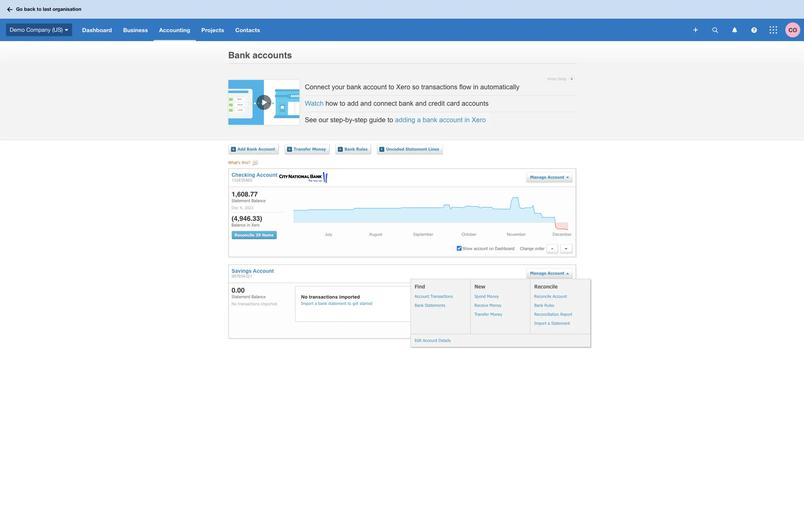 Task type: vqa. For each thing, say whether or not it's contained in the screenshot.
first Employee from the bottom of the page
no



Task type: locate. For each thing, give the bounding box(es) containing it.
2 vertical spatial balance
[[252, 294, 266, 299]]

0 horizontal spatial import
[[301, 301, 313, 306]]

imported inside no transactions imported import a bank statement to get started
[[339, 294, 360, 300]]

what's
[[228, 160, 240, 165]]

in right flow
[[473, 83, 478, 91]]

show account on dashboard
[[463, 246, 515, 251], [463, 327, 515, 331]]

0 vertical spatial accounts
[[253, 50, 292, 61]]

2 order from the top
[[535, 327, 545, 331]]

0 vertical spatial imported
[[339, 294, 360, 300]]

1 vertical spatial transfer money
[[474, 312, 502, 317]]

dec
[[232, 205, 238, 210]]

imported up the get
[[339, 294, 360, 300]]

bank
[[347, 83, 361, 91], [399, 100, 413, 107], [423, 116, 437, 124], [318, 301, 327, 306]]

a inside no transactions imported import a bank statement to get started
[[315, 301, 317, 306]]

a down reconciliation
[[548, 321, 550, 326]]

1 vertical spatial dashboard
[[495, 246, 515, 251]]

1 horizontal spatial svg image
[[751, 27, 757, 33]]

1 horizontal spatial xero
[[396, 83, 410, 91]]

money down receive money link in the right bottom of the page
[[490, 312, 502, 317]]

bank left "statement"
[[318, 301, 327, 306]]

watch how to add and connect bank and credit card accounts
[[305, 100, 489, 107]]

1 show from the top
[[463, 246, 473, 251]]

1 horizontal spatial imported
[[339, 294, 360, 300]]

no down 0.00
[[232, 301, 237, 306]]

import a statement
[[534, 321, 570, 326]]

company
[[26, 26, 51, 33]]

import down reconciliation
[[534, 321, 547, 326]]

demo
[[10, 26, 25, 33]]

balance right 0.00
[[252, 294, 266, 299]]

balance inside '1,608.77 statement balance dec 4, 2023'
[[252, 198, 266, 203]]

reconcile up reconcile account
[[534, 284, 558, 290]]

1 horizontal spatial transfer
[[474, 312, 489, 317]]

0 vertical spatial order
[[535, 246, 545, 251]]

balance inside 0.00 statement balance no transactions imported
[[252, 294, 266, 299]]

statement down the reconciliation report link
[[551, 321, 570, 326]]

2 horizontal spatial a
[[548, 321, 550, 326]]

a
[[417, 116, 421, 124], [315, 301, 317, 306], [548, 321, 550, 326]]

in up reconcile 29 items
[[247, 223, 250, 227]]

0 vertical spatial show account on dashboard
[[463, 246, 515, 251]]

transactions
[[430, 294, 453, 299]]

2 vertical spatial transactions
[[238, 301, 260, 306]]

bank inside no transactions imported import a bank statement to get started
[[318, 301, 327, 306]]

statement for 1,608.77
[[232, 198, 250, 203]]

1 horizontal spatial and
[[415, 100, 427, 107]]

2 show account on dashboard from the top
[[463, 327, 515, 331]]

0 vertical spatial reconcile
[[235, 232, 254, 237]]

see our step-by-step guide to adding a bank account in xero
[[305, 116, 486, 124]]

your
[[332, 83, 345, 91]]

2 manage account from the top
[[530, 271, 564, 275]]

spend money link
[[471, 292, 530, 301]]

1 horizontal spatial transactions
[[309, 294, 338, 300]]

1 change order from the top
[[520, 246, 545, 251]]

0 horizontal spatial in
[[247, 223, 250, 227]]

transfer money down see
[[294, 146, 326, 151]]

reconciliation report link
[[531, 310, 590, 319]]

1 horizontal spatial transfer money link
[[471, 310, 530, 319]]

transfer money link down see
[[287, 144, 330, 154]]

money down spend money link
[[490, 303, 501, 308]]

in inside (4,946.33) balance in xero
[[247, 223, 250, 227]]

started
[[360, 301, 372, 306]]

dashboard link
[[77, 19, 118, 41]]

1 vertical spatial manage
[[530, 271, 546, 275]]

edit account details
[[415, 338, 451, 343]]

statement inside '1,608.77 statement balance dec 4, 2023'
[[232, 198, 250, 203]]

manage
[[530, 174, 546, 179], [530, 271, 546, 275]]

1 vertical spatial balance
[[232, 223, 246, 227]]

bank rules up reconciliation
[[534, 303, 554, 308]]

savings account 987654321
[[232, 268, 274, 278]]

statement up 4,
[[232, 198, 250, 203]]

balance up "2023"
[[252, 198, 266, 203]]

2 vertical spatial reconcile
[[534, 294, 551, 299]]

banner
[[0, 0, 804, 41]]

rules down reconcile account
[[545, 303, 554, 308]]

bank statements link
[[411, 301, 470, 310]]

so
[[412, 83, 419, 91]]

svg image
[[770, 26, 777, 34], [732, 27, 737, 33], [751, 27, 757, 33]]

a left "statement"
[[315, 301, 317, 306]]

imported down savings account 987654321
[[261, 301, 277, 306]]

projects
[[201, 27, 224, 33]]

1 vertical spatial order
[[535, 327, 545, 331]]

edit
[[415, 338, 422, 343]]

0 vertical spatial transfer money
[[294, 146, 326, 151]]

svg image inside demo company (us) popup button
[[65, 29, 68, 31]]

0 vertical spatial manage account
[[530, 174, 564, 179]]

1 vertical spatial transactions
[[309, 294, 338, 300]]

transactions up credit
[[421, 83, 457, 91]]

1 horizontal spatial import
[[534, 321, 547, 326]]

2 horizontal spatial xero
[[472, 116, 486, 124]]

demo company (us)
[[10, 26, 63, 33]]

statement for 0.00
[[232, 294, 250, 299]]

bank rules link up report
[[531, 301, 590, 310]]

2 change from the top
[[520, 327, 534, 331]]

reconcile inside reconcile account link
[[534, 294, 551, 299]]

on down receive money
[[489, 327, 494, 331]]

1 change from the top
[[520, 246, 534, 251]]

1 vertical spatial on
[[489, 327, 494, 331]]

transfer money down receive money
[[474, 312, 502, 317]]

accounts
[[253, 50, 292, 61], [462, 100, 489, 107]]

1 vertical spatial reconcile
[[534, 284, 558, 290]]

statement inside 0.00 statement balance no transactions imported
[[232, 294, 250, 299]]

import a bank statement to get started link
[[301, 301, 372, 306]]

bank statements
[[415, 303, 445, 308]]

1 vertical spatial change order
[[520, 327, 545, 331]]

money inside spend money link
[[487, 294, 499, 299]]

1 horizontal spatial no
[[301, 294, 308, 300]]

(us)
[[52, 26, 63, 33]]

accounting button
[[154, 19, 196, 41]]

bank rules
[[345, 146, 368, 151], [534, 303, 554, 308]]

0 horizontal spatial xero
[[251, 223, 260, 227]]

balance down 4,
[[232, 223, 246, 227]]

svg image inside go back to last organisation link
[[7, 7, 12, 12]]

2 on from the top
[[489, 327, 494, 331]]

2 vertical spatial xero
[[251, 223, 260, 227]]

0 horizontal spatial transfer money
[[294, 146, 326, 151]]

0 horizontal spatial imported
[[261, 301, 277, 306]]

0 vertical spatial transfer money link
[[287, 144, 330, 154]]

on right show account on dashboard checkbox
[[489, 246, 494, 251]]

change order for 1,608.77
[[520, 246, 545, 251]]

statement down 987654321 on the left bottom of the page
[[232, 294, 250, 299]]

show down bank statements link on the bottom right of page
[[463, 327, 473, 331]]

new
[[474, 284, 485, 290]]

bank right add
[[247, 146, 257, 151]]

accounts down flow
[[462, 100, 489, 107]]

1 vertical spatial in
[[465, 116, 470, 124]]

1 vertical spatial a
[[315, 301, 317, 306]]

1 horizontal spatial transfer money
[[474, 312, 502, 317]]

1 horizontal spatial bank rules link
[[531, 301, 590, 310]]

transfer down receive
[[474, 312, 489, 317]]

transactions down 0.00
[[238, 301, 260, 306]]

account
[[363, 83, 387, 91], [439, 116, 463, 124], [474, 246, 488, 251], [474, 327, 488, 331]]

no up "import a bank statement to get started" link
[[301, 294, 308, 300]]

2 vertical spatial in
[[247, 223, 250, 227]]

show account on dashboard down receive money
[[463, 327, 515, 331]]

1 horizontal spatial bank rules
[[534, 303, 554, 308]]

receive money link
[[471, 301, 530, 310]]

0 vertical spatial manage
[[530, 174, 546, 179]]

and left credit
[[415, 100, 427, 107]]

1 vertical spatial rules
[[545, 303, 554, 308]]

1 vertical spatial show
[[463, 327, 473, 331]]

0 vertical spatial a
[[417, 116, 421, 124]]

transfer down see
[[294, 146, 311, 151]]

transfer money link
[[287, 144, 330, 154], [471, 310, 530, 319]]

a right adding
[[417, 116, 421, 124]]

1 vertical spatial imported
[[261, 301, 277, 306]]

money
[[312, 146, 326, 151], [487, 294, 499, 299], [490, 303, 501, 308], [490, 312, 502, 317]]

bank down credit
[[423, 116, 437, 124]]

1 vertical spatial manage account
[[530, 271, 564, 275]]

0 vertical spatial balance
[[252, 198, 266, 203]]

statement
[[328, 301, 346, 306]]

import left "statement"
[[301, 301, 313, 306]]

reconcile for reconcile
[[534, 284, 558, 290]]

0 horizontal spatial transfer
[[294, 146, 311, 151]]

how
[[326, 100, 338, 107]]

report
[[560, 312, 572, 317]]

transfer
[[294, 146, 311, 151], [474, 312, 489, 317]]

adding a bank account in xero link
[[395, 116, 486, 124]]

svg image
[[7, 7, 12, 12], [712, 27, 718, 33], [693, 28, 698, 32], [65, 29, 68, 31]]

1 manage from the top
[[530, 174, 546, 179]]

order
[[535, 246, 545, 251], [535, 327, 545, 331]]

2 change order from the top
[[520, 327, 545, 331]]

savings
[[232, 268, 252, 274]]

4,
[[240, 205, 243, 210]]

rules
[[356, 146, 368, 151], [545, 303, 554, 308]]

reconcile account
[[534, 294, 567, 299]]

0 vertical spatial bank rules link
[[338, 144, 371, 154]]

uncoded statement lines link
[[380, 144, 443, 154]]

in down flow
[[465, 116, 470, 124]]

accounts down contacts
[[253, 50, 292, 61]]

statement
[[405, 146, 427, 151], [232, 198, 250, 203], [232, 294, 250, 299], [551, 321, 570, 326]]

change for 0.00
[[520, 327, 534, 331]]

reconcile for reconcile 29 items
[[235, 232, 254, 237]]

rules down step
[[356, 146, 368, 151]]

reconcile left 29 at the left top
[[235, 232, 254, 237]]

0 vertical spatial transactions
[[421, 83, 457, 91]]

transfer money link down receive money
[[471, 310, 530, 319]]

and right add
[[360, 100, 372, 107]]

0 vertical spatial on
[[489, 246, 494, 251]]

0 horizontal spatial bank rules link
[[338, 144, 371, 154]]

reconcile up reconciliation
[[534, 294, 551, 299]]

0 horizontal spatial rules
[[356, 146, 368, 151]]

1 vertical spatial show account on dashboard
[[463, 327, 515, 331]]

balance
[[252, 198, 266, 203], [232, 223, 246, 227], [252, 294, 266, 299]]

2 vertical spatial a
[[548, 321, 550, 326]]

change
[[520, 246, 534, 251], [520, 327, 534, 331]]

reconciliation report
[[534, 312, 572, 317]]

0 vertical spatial show
[[463, 246, 473, 251]]

1 horizontal spatial in
[[465, 116, 470, 124]]

bank rules link
[[338, 144, 371, 154], [531, 301, 590, 310]]

1 vertical spatial xero
[[472, 116, 486, 124]]

0 horizontal spatial transactions
[[238, 301, 260, 306]]

bank rules down step
[[345, 146, 368, 151]]

0 vertical spatial in
[[473, 83, 478, 91]]

imported
[[339, 294, 360, 300], [261, 301, 277, 306]]

items
[[262, 232, 274, 237]]

1 vertical spatial bank rules link
[[531, 301, 590, 310]]

money for spend money link
[[487, 294, 499, 299]]

1 horizontal spatial accounts
[[462, 100, 489, 107]]

co button
[[785, 19, 804, 41]]

banner containing co
[[0, 0, 804, 41]]

receive
[[474, 303, 488, 308]]

transactions up "import a bank statement to get started" link
[[309, 294, 338, 300]]

show right show account on dashboard checkbox
[[463, 246, 473, 251]]

0 vertical spatial change
[[520, 246, 534, 251]]

1 vertical spatial change
[[520, 327, 534, 331]]

step
[[355, 116, 367, 124]]

0 vertical spatial bank rules
[[345, 146, 368, 151]]

money inside receive money link
[[490, 303, 501, 308]]

show
[[463, 246, 473, 251], [463, 327, 473, 331]]

show account on dashboard right show account on dashboard checkbox
[[463, 246, 515, 251]]

0 horizontal spatial bank rules
[[345, 146, 368, 151]]

1 on from the top
[[489, 246, 494, 251]]

0 vertical spatial no
[[301, 294, 308, 300]]

bank rules link down the by-
[[338, 144, 371, 154]]

to left the get
[[348, 301, 351, 306]]

statement left lines
[[405, 146, 427, 151]]

Show account on Dashboard checkbox
[[457, 246, 462, 251]]

0 horizontal spatial transfer money link
[[287, 144, 330, 154]]

automatically
[[480, 83, 520, 91]]

0 horizontal spatial and
[[360, 100, 372, 107]]

1 vertical spatial transfer
[[474, 312, 489, 317]]

account
[[258, 146, 275, 151], [256, 172, 277, 178], [548, 174, 564, 179], [253, 268, 274, 274], [548, 271, 564, 275], [415, 294, 429, 299], [553, 294, 567, 299], [423, 338, 437, 343]]

on
[[489, 246, 494, 251], [489, 327, 494, 331]]

no inside no transactions imported import a bank statement to get started
[[301, 294, 308, 300]]

0 horizontal spatial svg image
[[732, 27, 737, 33]]

1 vertical spatial no
[[232, 301, 237, 306]]

1 order from the top
[[535, 246, 545, 251]]

receive money
[[474, 303, 501, 308]]

0 vertical spatial import
[[301, 301, 313, 306]]

0 vertical spatial dashboard
[[82, 27, 112, 33]]

bank
[[228, 50, 250, 61], [247, 146, 257, 151], [345, 146, 355, 151], [415, 303, 424, 308], [534, 303, 543, 308]]

balance for 0.00
[[252, 294, 266, 299]]

this?
[[242, 160, 250, 165]]

contacts button
[[230, 19, 266, 41]]

money up receive money
[[487, 294, 499, 299]]

0 vertical spatial change order
[[520, 246, 545, 251]]

credit
[[428, 100, 445, 107]]

order for 0.00
[[535, 327, 545, 331]]

to left last
[[37, 6, 41, 12]]

transactions
[[421, 83, 457, 91], [309, 294, 338, 300], [238, 301, 260, 306]]

0 horizontal spatial no
[[232, 301, 237, 306]]

in
[[473, 83, 478, 91], [465, 116, 470, 124], [247, 223, 250, 227]]

0 horizontal spatial a
[[315, 301, 317, 306]]

reconcile
[[235, 232, 254, 237], [534, 284, 558, 290], [534, 294, 551, 299]]



Task type: describe. For each thing, give the bounding box(es) containing it.
by-
[[345, 116, 355, 124]]

account down card
[[439, 116, 463, 124]]

change for 1,608.77
[[520, 246, 534, 251]]

1 and from the left
[[360, 100, 372, 107]]

0.00
[[232, 286, 245, 294]]

get
[[353, 301, 358, 306]]

back
[[24, 6, 35, 12]]

2 and from the left
[[415, 100, 427, 107]]

transactions inside no transactions imported import a bank statement to get started
[[309, 294, 338, 300]]

contacts
[[235, 27, 260, 33]]

transactions inside 0.00 statement balance no transactions imported
[[238, 301, 260, 306]]

add bank account link
[[231, 144, 279, 154]]

find
[[415, 284, 425, 290]]

add bank account
[[238, 146, 275, 151]]

2023
[[244, 205, 253, 210]]

co
[[789, 26, 797, 33]]

projects button
[[196, 19, 230, 41]]

change order for 0.00
[[520, 327, 545, 331]]

no transactions imported import a bank statement to get started
[[301, 294, 372, 306]]

statement for uncoded
[[405, 146, 427, 151]]

see
[[305, 116, 317, 124]]

reconciliation
[[534, 312, 559, 317]]

connect your bank account to xero so transactions flow in automatically
[[305, 83, 520, 91]]

imported inside 0.00 statement balance no transactions imported
[[261, 301, 277, 306]]

1 manage account from the top
[[530, 174, 564, 179]]

reconcile account link
[[531, 292, 590, 301]]

bank up reconciliation
[[534, 303, 543, 308]]

order for 1,608.77
[[535, 246, 545, 251]]

reconcile 29 items
[[235, 232, 274, 237]]

guide
[[369, 116, 386, 124]]

details
[[439, 338, 451, 343]]

last
[[43, 6, 51, 12]]

go
[[16, 6, 23, 12]]

account right show account on dashboard checkbox
[[474, 246, 488, 251]]

to right guide
[[388, 116, 393, 124]]

1 vertical spatial bank rules
[[534, 303, 554, 308]]

to inside no transactions imported import a bank statement to get started
[[348, 301, 351, 306]]

what's this?
[[228, 160, 250, 165]]

132435465
[[232, 178, 252, 182]]

to inside banner
[[37, 6, 41, 12]]

2 vertical spatial dashboard
[[495, 327, 515, 331]]

import a statement link
[[531, 319, 590, 328]]

bank down contacts popup button
[[228, 50, 250, 61]]

2 horizontal spatial transactions
[[421, 83, 457, 91]]

statements
[[425, 303, 445, 308]]

1,608.77
[[232, 190, 258, 198]]

bank up adding
[[399, 100, 413, 107]]

1 vertical spatial import
[[534, 321, 547, 326]]

organisation
[[53, 6, 81, 12]]

1 horizontal spatial a
[[417, 116, 421, 124]]

hide help
[[548, 77, 567, 81]]

0 vertical spatial transfer
[[294, 146, 311, 151]]

watch link
[[305, 100, 324, 107]]

uncoded statement lines
[[386, 146, 439, 151]]

money for receive money link in the right bottom of the page
[[490, 303, 501, 308]]

balance for 1,608.77
[[252, 198, 266, 203]]

step-
[[330, 116, 345, 124]]

0.00 statement balance no transactions imported
[[232, 286, 277, 306]]

2 horizontal spatial svg image
[[770, 26, 777, 34]]

(4,946.33) balance in xero
[[232, 215, 262, 227]]

0 horizontal spatial accounts
[[253, 50, 292, 61]]

bank accounts
[[228, 50, 292, 61]]

bank left statements
[[415, 303, 424, 308]]

xero inside (4,946.33) balance in xero
[[251, 223, 260, 227]]

go back to last organisation
[[16, 6, 81, 12]]

29
[[256, 232, 261, 237]]

1 vertical spatial accounts
[[462, 100, 489, 107]]

1 show account on dashboard from the top
[[463, 246, 515, 251]]

2 manage from the top
[[530, 271, 546, 275]]

2 horizontal spatial in
[[473, 83, 478, 91]]

connect
[[305, 83, 330, 91]]

uncoded
[[386, 146, 404, 151]]

card
[[447, 100, 460, 107]]

hide help link
[[548, 74, 575, 83]]

money for transfer money link to the bottom
[[490, 312, 502, 317]]

help
[[558, 77, 567, 81]]

import inside no transactions imported import a bank statement to get started
[[301, 301, 313, 306]]

account inside savings account 987654321
[[253, 268, 274, 274]]

add
[[347, 100, 358, 107]]

accounting
[[159, 27, 190, 33]]

our
[[319, 116, 328, 124]]

bank right your
[[347, 83, 361, 91]]

2 show from the top
[[463, 327, 473, 331]]

flow
[[459, 83, 471, 91]]

1,608.77 statement balance dec 4, 2023
[[232, 190, 266, 210]]

go back to last organisation link
[[4, 3, 86, 16]]

checking account 132435465
[[232, 172, 277, 182]]

account down receive
[[474, 327, 488, 331]]

lines
[[428, 146, 439, 151]]

balance inside (4,946.33) balance in xero
[[232, 223, 246, 227]]

to left add
[[340, 100, 345, 107]]

spend money
[[474, 294, 499, 299]]

account up connect at top left
[[363, 83, 387, 91]]

connect
[[373, 100, 397, 107]]

(4,946.33)
[[232, 215, 262, 223]]

1 vertical spatial transfer money link
[[471, 310, 530, 319]]

account inside checking account 132435465
[[256, 172, 277, 178]]

1 horizontal spatial rules
[[545, 303, 554, 308]]

demo company (us) button
[[0, 19, 77, 41]]

987654321
[[232, 274, 252, 278]]

no inside 0.00 statement balance no transactions imported
[[232, 301, 237, 306]]

to up watch how to add and connect bank and credit card accounts
[[389, 83, 394, 91]]

0 vertical spatial rules
[[356, 146, 368, 151]]

reconcile for reconcile account
[[534, 294, 551, 299]]

account transactions link
[[411, 292, 470, 301]]

bank down the by-
[[345, 146, 355, 151]]

account transactions
[[415, 294, 453, 299]]

add
[[238, 146, 246, 151]]

0 vertical spatial xero
[[396, 83, 410, 91]]

hide
[[548, 77, 556, 81]]

money down 'our'
[[312, 146, 326, 151]]

business
[[123, 27, 148, 33]]

checking
[[232, 172, 255, 178]]



